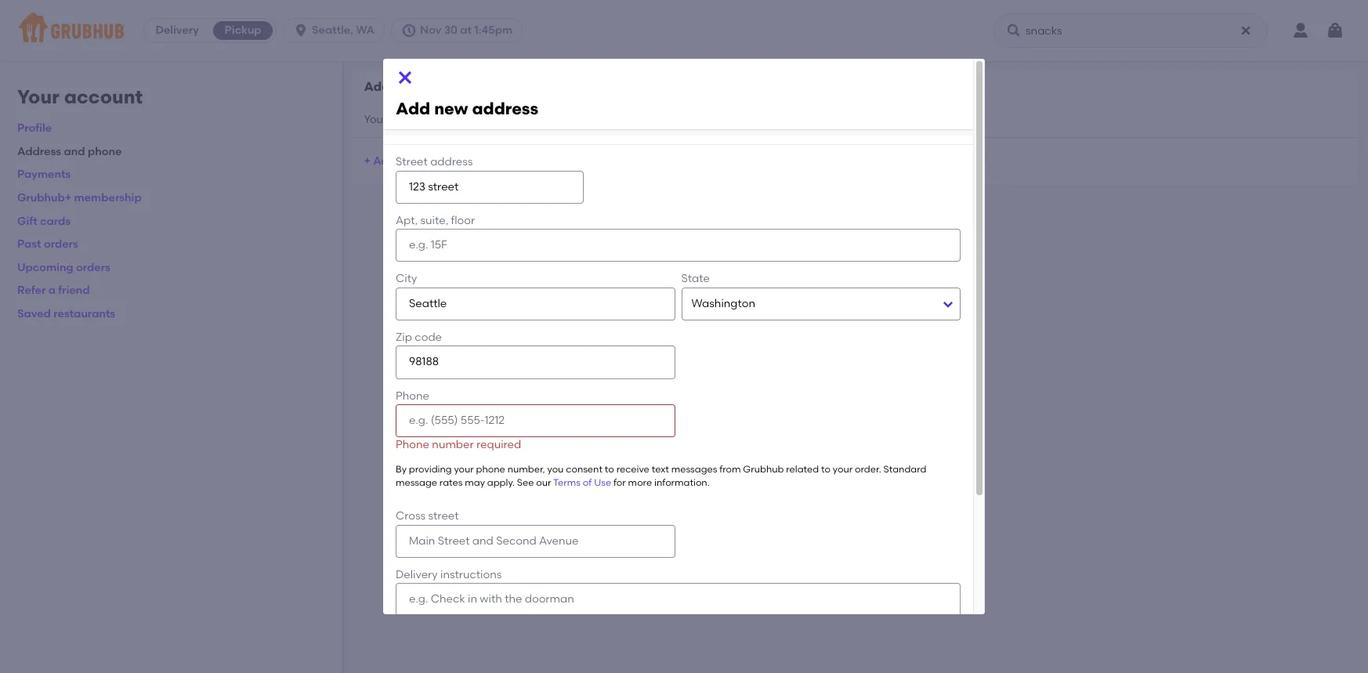 Task type: locate. For each thing, give the bounding box(es) containing it.
1 horizontal spatial phone
[[476, 464, 505, 475]]

0 horizontal spatial svg image
[[293, 23, 309, 38]]

delivery button
[[144, 18, 210, 43]]

Cross street text field
[[396, 525, 675, 558]]

related
[[786, 464, 819, 475]]

2 horizontal spatial svg image
[[1326, 21, 1345, 40]]

phone
[[396, 389, 430, 403], [396, 438, 430, 452]]

svg image
[[401, 23, 417, 38], [1006, 23, 1022, 38], [396, 68, 415, 87]]

have
[[416, 113, 442, 126]]

Zip code telephone field
[[396, 346, 675, 379]]

to right related
[[821, 464, 831, 475]]

1 horizontal spatial to
[[821, 464, 831, 475]]

1 vertical spatial delivery
[[396, 568, 438, 582]]

code
[[415, 331, 442, 344]]

1 horizontal spatial a
[[399, 154, 406, 167]]

past orders link
[[17, 238, 78, 251]]

1 vertical spatial phone
[[396, 438, 430, 452]]

Apt, suite, floor text field
[[396, 229, 961, 262]]

0 vertical spatial new
[[434, 99, 468, 119]]

a right +
[[399, 154, 406, 167]]

0 horizontal spatial delivery
[[156, 24, 199, 37]]

address and phone link
[[17, 145, 122, 158]]

1 vertical spatial orders
[[76, 261, 110, 274]]

0 horizontal spatial your
[[454, 464, 474, 475]]

1 to from the left
[[605, 464, 614, 475]]

1 horizontal spatial your
[[833, 464, 853, 475]]

phone right and
[[88, 145, 122, 158]]

orders up upcoming orders
[[44, 238, 78, 251]]

address and phone
[[17, 145, 122, 158]]

2 phone from the top
[[396, 438, 430, 452]]

1 vertical spatial a
[[48, 284, 56, 297]]

0 vertical spatial phone
[[88, 145, 122, 158]]

1 vertical spatial phone
[[476, 464, 505, 475]]

Street address text field
[[396, 171, 584, 204]]

add right +
[[373, 154, 396, 167]]

0 horizontal spatial a
[[48, 284, 56, 297]]

2 your from the left
[[833, 464, 853, 475]]

to
[[605, 464, 614, 475], [821, 464, 831, 475]]

0 vertical spatial delivery
[[156, 24, 199, 37]]

orders for past orders
[[44, 238, 78, 251]]

by providing your phone number, you consent to receive text messages from grubhub related to your order. standard message rates may apply. see our
[[396, 464, 927, 488]]

0 vertical spatial orders
[[44, 238, 78, 251]]

address
[[17, 145, 61, 158]]

your account
[[17, 85, 143, 108]]

Delivery instructions text field
[[396, 583, 961, 617]]

cross
[[396, 510, 426, 523]]

address right street
[[430, 155, 473, 169]]

a
[[399, 154, 406, 167], [48, 284, 56, 297]]

friend
[[58, 284, 90, 297]]

street address
[[396, 155, 473, 169]]

pickup button
[[210, 18, 276, 43]]

phone for phone
[[396, 389, 430, 403]]

past orders
[[17, 238, 78, 251]]

your up may
[[454, 464, 474, 475]]

address
[[472, 99, 539, 119], [433, 154, 477, 167], [430, 155, 473, 169]]

terms
[[553, 477, 581, 488]]

see
[[517, 477, 534, 488]]

new
[[434, 99, 468, 119], [408, 154, 431, 167]]

and
[[64, 145, 85, 158]]

orders up friend
[[76, 261, 110, 274]]

standard
[[884, 464, 927, 475]]

add new address
[[396, 99, 539, 119]]

0 vertical spatial phone
[[396, 389, 430, 403]]

address inside "button"
[[433, 154, 477, 167]]

add
[[396, 99, 430, 119], [373, 154, 396, 167]]

grubhub+ membership
[[17, 191, 142, 205]]

delivery inside delivery button
[[156, 24, 199, 37]]

1 phone from the top
[[396, 389, 430, 403]]

city
[[396, 272, 417, 286]]

1 vertical spatial add
[[373, 154, 396, 167]]

gift cards
[[17, 214, 71, 228]]

a right refer
[[48, 284, 56, 297]]

0 horizontal spatial to
[[605, 464, 614, 475]]

your left order.
[[833, 464, 853, 475]]

from
[[720, 464, 741, 475]]

Phone telephone field
[[396, 404, 675, 438]]

apt,
[[396, 214, 418, 227]]

1 horizontal spatial delivery
[[396, 568, 438, 582]]

gift cards link
[[17, 214, 71, 228]]

restaurants
[[53, 307, 115, 321]]

+
[[364, 154, 371, 167]]

terms of use link
[[553, 477, 611, 488]]

for
[[614, 477, 626, 488]]

nov
[[420, 24, 442, 37]]

phone up by
[[396, 438, 430, 452]]

grubhub
[[743, 464, 784, 475]]

delivery left the instructions
[[396, 568, 438, 582]]

+ add a new address button
[[364, 147, 477, 175]]

pickup
[[225, 24, 261, 37]]

1 vertical spatial new
[[408, 154, 431, 167]]

refer a friend link
[[17, 284, 90, 297]]

message
[[396, 477, 437, 488]]

saved restaurants
[[17, 307, 115, 321]]

+ add a new address
[[364, 154, 477, 167]]

street
[[428, 510, 459, 523]]

1:45pm
[[474, 24, 513, 37]]

to up use
[[605, 464, 614, 475]]

state
[[682, 272, 710, 286]]

delivery
[[156, 24, 199, 37], [396, 568, 438, 582]]

svg image
[[1326, 21, 1345, 40], [293, 23, 309, 38], [1240, 24, 1253, 37]]

your
[[454, 464, 474, 475], [833, 464, 853, 475]]

you
[[548, 464, 564, 475]]

phone down zip code
[[396, 389, 430, 403]]

past
[[17, 238, 41, 251]]

receive
[[617, 464, 650, 475]]

2 to from the left
[[821, 464, 831, 475]]

0 horizontal spatial new
[[408, 154, 431, 167]]

phone up apply.
[[476, 464, 505, 475]]

address down any
[[433, 154, 477, 167]]

upcoming
[[17, 261, 73, 274]]

delivery left the pickup
[[156, 24, 199, 37]]

a inside "button"
[[399, 154, 406, 167]]

add down addresses
[[396, 99, 430, 119]]

0 vertical spatial a
[[399, 154, 406, 167]]



Task type: describe. For each thing, give the bounding box(es) containing it.
svg image inside nov 30 at 1:45pm button
[[401, 23, 417, 38]]

refer a friend
[[17, 284, 90, 297]]

1 horizontal spatial new
[[434, 99, 468, 119]]

0 horizontal spatial phone
[[88, 145, 122, 158]]

don't
[[386, 113, 413, 126]]

1 horizontal spatial svg image
[[1240, 24, 1253, 37]]

messages
[[672, 464, 717, 475]]

wa
[[356, 24, 375, 37]]

saved
[[467, 113, 499, 126]]

orders for upcoming orders
[[76, 261, 110, 274]]

cross street
[[396, 510, 459, 523]]

text
[[652, 464, 669, 475]]

delivery for delivery
[[156, 24, 199, 37]]

number
[[432, 438, 474, 452]]

membership
[[74, 191, 142, 205]]

refer
[[17, 284, 46, 297]]

account
[[64, 85, 143, 108]]

information.
[[655, 477, 710, 488]]

rates
[[440, 477, 463, 488]]

at
[[460, 24, 472, 37]]

street
[[396, 155, 428, 169]]

number,
[[508, 464, 545, 475]]

add inside "button"
[[373, 154, 396, 167]]

nov 30 at 1:45pm
[[420, 24, 513, 37]]

payments
[[17, 168, 71, 181]]

floor
[[451, 214, 475, 227]]

order.
[[855, 464, 882, 475]]

apply.
[[487, 477, 515, 488]]

more
[[628, 477, 652, 488]]

delivery for delivery instructions
[[396, 568, 438, 582]]

profile
[[17, 122, 52, 135]]

profile link
[[17, 122, 52, 135]]

zip code
[[396, 331, 442, 344]]

saved restaurants link
[[17, 307, 115, 321]]

our
[[536, 477, 551, 488]]

City text field
[[396, 287, 675, 321]]

nov 30 at 1:45pm button
[[391, 18, 529, 43]]

seattle,
[[312, 24, 353, 37]]

seattle, wa button
[[283, 18, 391, 43]]

main navigation navigation
[[0, 0, 1369, 61]]

svg image inside seattle, wa button
[[293, 23, 309, 38]]

required
[[477, 438, 521, 452]]

phone inside the by providing your phone number, you consent to receive text messages from grubhub related to your order. standard message rates may apply. see our
[[476, 464, 505, 475]]

upcoming orders link
[[17, 261, 110, 274]]

phone number required
[[396, 438, 521, 452]]

new inside "button"
[[408, 154, 431, 167]]

instructions
[[441, 568, 502, 582]]

by
[[396, 464, 407, 475]]

saved
[[17, 307, 51, 321]]

consent
[[566, 464, 603, 475]]

gift
[[17, 214, 37, 228]]

delivery instructions
[[396, 568, 502, 582]]

grubhub+
[[17, 191, 72, 205]]

your
[[17, 85, 59, 108]]

of
[[583, 477, 592, 488]]

address right any
[[472, 99, 539, 119]]

use
[[594, 477, 611, 488]]

you don't have any saved addresses.
[[364, 113, 558, 126]]

0 vertical spatial add
[[396, 99, 430, 119]]

providing
[[409, 464, 452, 475]]

grubhub+ membership link
[[17, 191, 142, 205]]

30
[[444, 24, 458, 37]]

addresses.
[[501, 113, 558, 126]]

terms of use for more information.
[[553, 477, 710, 488]]

upcoming orders
[[17, 261, 110, 274]]

addresses
[[364, 79, 429, 94]]

any
[[445, 113, 464, 126]]

seattle, wa
[[312, 24, 375, 37]]

suite,
[[421, 214, 449, 227]]

you
[[364, 113, 383, 126]]

phone for phone number required
[[396, 438, 430, 452]]

apt, suite, floor
[[396, 214, 475, 227]]

may
[[465, 477, 485, 488]]

zip
[[396, 331, 412, 344]]

phone number required alert
[[396, 438, 521, 452]]

payments link
[[17, 168, 71, 181]]

1 your from the left
[[454, 464, 474, 475]]



Task type: vqa. For each thing, say whether or not it's contained in the screenshot.
City
yes



